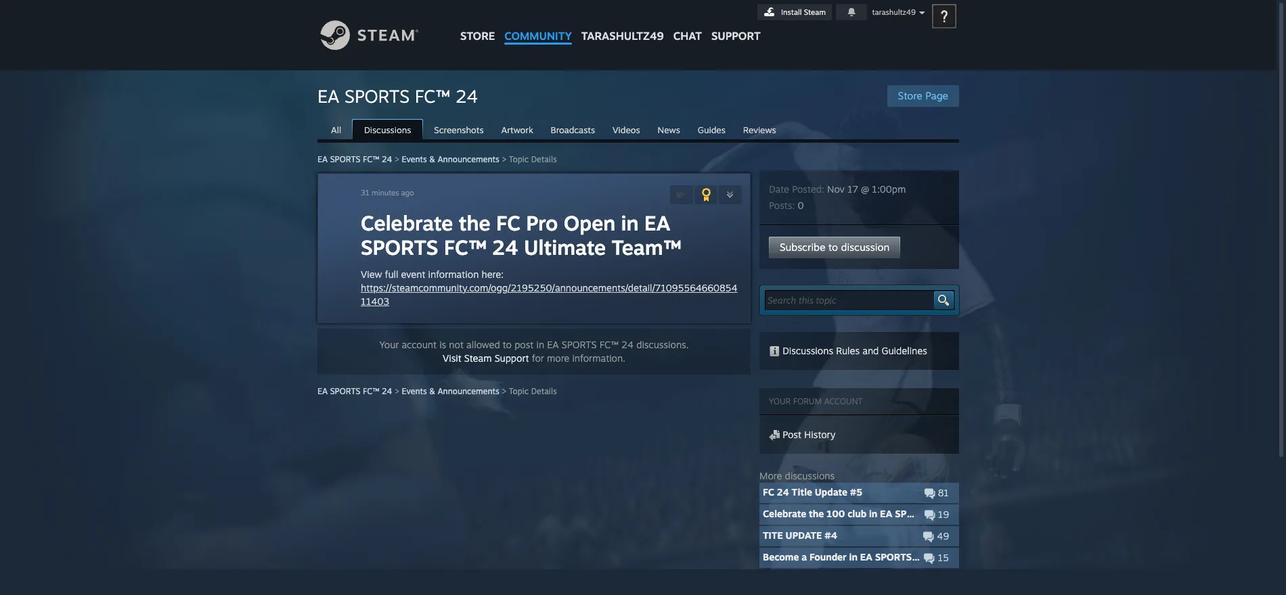 Task type: describe. For each thing, give the bounding box(es) containing it.
in right club
[[870, 509, 878, 520]]

24 down your
[[382, 387, 392, 397]]

screenshots
[[434, 125, 484, 135]]

broadcasts
[[551, 125, 595, 135]]

19
[[936, 509, 949, 521]]

not
[[449, 339, 464, 351]]

discussions link
[[352, 119, 424, 141]]

sports inside your account is not allowed to post in ea sports fc™ 24 discussions. visit steam support for more information.
[[562, 339, 597, 351]]

celebrate the 100 club in ea sports fc™ 24 ultimate team™
[[763, 509, 1047, 520]]

artwork
[[501, 125, 533, 135]]

the for 100
[[809, 509, 824, 520]]

all
[[331, 125, 341, 135]]

news
[[658, 125, 681, 135]]

update
[[786, 530, 823, 542]]

allowed
[[467, 339, 500, 351]]

ea inside celebrate the fc pro open in ea sports fc™ 24 ultimate team™
[[645, 211, 671, 236]]

fc™ down the discussions link
[[363, 154, 380, 165]]

founder
[[810, 552, 847, 563]]

become a founder in ea sports fc™ 24
[[763, 552, 950, 563]]

> down your
[[395, 387, 400, 397]]

open
[[564, 211, 616, 236]]

in inside your account is not allowed to post in ea sports fc™ 24 discussions. visit steam support for more information.
[[537, 339, 545, 351]]

store page
[[898, 89, 949, 102]]

post
[[783, 429, 802, 441]]

31
[[361, 188, 370, 198]]

celebrate the fc pro open in ea sports fc™ 24 ultimate team™
[[361, 211, 682, 260]]

nov
[[828, 184, 845, 195]]

#5
[[850, 487, 863, 498]]

screenshots link
[[428, 120, 491, 139]]

0 vertical spatial tarashultz49
[[873, 7, 916, 17]]

view
[[361, 269, 382, 280]]

1:00pm
[[872, 184, 906, 195]]

pro
[[526, 211, 558, 236]]

celebrate for celebrate the 100 club in ea sports fc™ 24 ultimate team™
[[763, 509, 807, 520]]

for
[[532, 353, 544, 364]]

0
[[798, 200, 804, 211]]

post
[[515, 339, 534, 351]]

to inside your account is not allowed to post in ea sports fc™ 24 discussions. visit steam support for more information.
[[503, 339, 512, 351]]

forum
[[794, 397, 822, 407]]

chat link
[[669, 0, 707, 46]]

> down the support
[[502, 387, 507, 397]]

in inside celebrate the fc pro open in ea sports fc™ 24 ultimate team™
[[621, 211, 639, 236]]

become a founder in ea sports fc™ 24 link
[[763, 552, 950, 563]]

your
[[380, 339, 399, 351]]

discussions for discussions
[[364, 125, 411, 135]]

1 ea sports fc™ 24 link from the top
[[318, 154, 392, 165]]

15
[[935, 553, 949, 564]]

rules
[[836, 345, 860, 357]]

#4
[[825, 530, 838, 542]]

fc™ down your
[[363, 387, 380, 397]]

discussions for discussions rules and guidelines
[[783, 345, 834, 357]]

club
[[848, 509, 867, 520]]

community link
[[500, 0, 577, 49]]

fc 24 title update #5 link
[[763, 487, 863, 498]]

your
[[769, 397, 791, 407]]

videos link
[[606, 120, 647, 139]]

here:
[[482, 269, 504, 280]]

view full event information here: https://steamcommunity.com/ogg/2195250/announcements/detail/71095564660854 11403
[[361, 269, 738, 307]]

your account is not allowed to post in ea sports fc™ 24 discussions. visit steam support for more information.
[[380, 339, 689, 364]]

guides
[[698, 125, 726, 135]]

1 vertical spatial ultimate
[[972, 509, 1011, 520]]

team™ inside celebrate the fc pro open in ea sports fc™ 24 ultimate team™
[[612, 235, 682, 260]]

2 topic from the top
[[509, 387, 529, 397]]

> down artwork
[[502, 154, 507, 165]]

discussions rules and guidelines link
[[769, 345, 928, 358]]

events for first ea sports fc™ 24 link from the bottom of the page's events & announcements link
[[402, 387, 427, 397]]

is
[[440, 339, 446, 351]]

ago
[[401, 188, 414, 198]]

tite update #4
[[763, 530, 838, 542]]

celebrate for celebrate the fc pro open in ea sports fc™ 24 ultimate team™
[[361, 211, 453, 236]]

event
[[401, 269, 426, 280]]

1 horizontal spatial team™
[[1014, 509, 1047, 520]]

full
[[385, 269, 398, 280]]

more
[[547, 353, 570, 364]]

celebrate the 100 club in ea sports fc™ 24 ultimate team™ link
[[763, 509, 1047, 520]]

31 minutes ago
[[361, 188, 416, 198]]

https://steamcommunity.com/ogg/2195250/announcements/detail/71095564660854
[[361, 282, 738, 294]]

title
[[792, 487, 813, 498]]

become
[[763, 552, 799, 563]]

store link
[[456, 0, 500, 49]]

store page link
[[888, 85, 960, 107]]

> down the discussions link
[[395, 154, 400, 165]]

1 vertical spatial tarashultz49
[[582, 29, 664, 43]]

all link
[[324, 120, 348, 139]]

fc™ left 15
[[915, 552, 935, 563]]

chat
[[674, 29, 702, 43]]

discussion
[[841, 241, 890, 254]]

store
[[461, 29, 495, 43]]

news link
[[651, 120, 687, 139]]

a
[[802, 552, 807, 563]]

posted:
[[792, 184, 825, 195]]

discussions
[[785, 471, 835, 482]]

guides link
[[691, 120, 733, 139]]

tite update #4 link
[[763, 530, 838, 542]]

support
[[712, 29, 761, 43]]

account
[[402, 339, 437, 351]]

1 details from the top
[[531, 154, 557, 165]]

1 vertical spatial fc
[[763, 487, 775, 498]]

install steam link
[[758, 4, 832, 20]]

& for first ea sports fc™ 24 link from the bottom of the page
[[429, 387, 435, 397]]

visit
[[443, 353, 462, 364]]

Search this topic text field
[[768, 294, 933, 307]]



Task type: locate. For each thing, give the bounding box(es) containing it.
discussions inside "discussions rules and guidelines" link
[[783, 345, 834, 357]]

0 horizontal spatial tarashultz49
[[582, 29, 664, 43]]

in right open at the top of page
[[621, 211, 639, 236]]

discussions
[[364, 125, 411, 135], [783, 345, 834, 357]]

discussions.
[[637, 339, 689, 351]]

ea sports fc™ 24
[[318, 85, 478, 107]]

@
[[861, 184, 870, 195]]

0 vertical spatial announcements
[[438, 154, 500, 165]]

fc™ down 81
[[935, 509, 955, 520]]

events up ago
[[402, 154, 427, 165]]

24 up the screenshots link
[[456, 85, 478, 107]]

fc™
[[415, 85, 451, 107], [363, 154, 380, 165], [444, 235, 487, 260], [600, 339, 619, 351], [363, 387, 380, 397], [935, 509, 955, 520], [915, 552, 935, 563]]

subscribe to discussion
[[780, 241, 890, 254]]

1 vertical spatial ea sports fc™ 24 > events & announcements > topic details
[[318, 387, 557, 397]]

0 horizontal spatial to
[[503, 339, 512, 351]]

1 horizontal spatial tarashultz49
[[873, 7, 916, 17]]

announcements down "screenshots"
[[438, 154, 500, 165]]

and
[[863, 345, 879, 357]]

2 announcements from the top
[[438, 387, 500, 397]]

events & announcements link for 2nd ea sports fc™ 24 link from the bottom
[[402, 154, 500, 165]]

fc left pro
[[496, 211, 521, 236]]

1 horizontal spatial steam
[[804, 7, 826, 17]]

1 events & announcements link from the top
[[402, 154, 500, 165]]

support link
[[707, 0, 766, 46]]

1 events from the top
[[402, 154, 427, 165]]

https://steamcommunity.com/ogg/2195250/announcements/detail/71095564660854 11403 link
[[361, 282, 738, 307]]

date
[[769, 184, 790, 195]]

0 vertical spatial steam
[[804, 7, 826, 17]]

announcements
[[438, 154, 500, 165], [438, 387, 500, 397]]

details down artwork
[[531, 154, 557, 165]]

celebrate
[[361, 211, 453, 236], [763, 509, 807, 520]]

ea sports fc™ 24 link
[[318, 154, 392, 165], [318, 387, 392, 397]]

subscribe to discussion link
[[769, 237, 901, 259]]

ea sports fc™ 24 > events & announcements > topic details down 'visit'
[[318, 387, 557, 397]]

events & announcements link
[[402, 154, 500, 165], [402, 387, 500, 397]]

events & announcements link for first ea sports fc™ 24 link from the bottom of the page
[[402, 387, 500, 397]]

1 vertical spatial discussions
[[783, 345, 834, 357]]

1 vertical spatial &
[[429, 387, 435, 397]]

discussions down ea sports fc™ 24 at the top of the page
[[364, 125, 411, 135]]

reviews link
[[737, 120, 783, 139]]

to right subscribe
[[829, 241, 838, 254]]

fc™ up 'information' at the top left of the page
[[444, 235, 487, 260]]

1 horizontal spatial celebrate
[[763, 509, 807, 520]]

store
[[898, 89, 923, 102]]

install steam
[[782, 7, 826, 17]]

fc down "more"
[[763, 487, 775, 498]]

more discussions
[[760, 471, 835, 482]]

to up the support
[[503, 339, 512, 351]]

0 horizontal spatial the
[[459, 211, 491, 236]]

to
[[829, 241, 838, 254], [503, 339, 512, 351]]

reviews
[[743, 125, 777, 135]]

ultimate right "19"
[[972, 509, 1011, 520]]

date posted: nov 17 @ 1:00pm posts: 0
[[769, 184, 906, 211]]

2 & from the top
[[429, 387, 435, 397]]

0 vertical spatial to
[[829, 241, 838, 254]]

1 vertical spatial team™
[[1014, 509, 1047, 520]]

0 horizontal spatial celebrate
[[361, 211, 453, 236]]

0 vertical spatial details
[[531, 154, 557, 165]]

videos
[[613, 125, 640, 135]]

events
[[402, 154, 427, 165], [402, 387, 427, 397]]

broadcasts link
[[544, 120, 602, 139]]

1 horizontal spatial fc
[[763, 487, 775, 498]]

11403
[[361, 296, 389, 307]]

topic
[[509, 154, 529, 165], [509, 387, 529, 397]]

1 vertical spatial steam
[[464, 353, 492, 364]]

steam down allowed on the bottom
[[464, 353, 492, 364]]

0 vertical spatial topic
[[509, 154, 529, 165]]

1 vertical spatial to
[[503, 339, 512, 351]]

1 vertical spatial topic
[[509, 387, 529, 397]]

steam right install
[[804, 7, 826, 17]]

24 up information.
[[622, 339, 634, 351]]

1 horizontal spatial the
[[809, 509, 824, 520]]

ea inside your account is not allowed to post in ea sports fc™ 24 discussions. visit steam support for more information.
[[547, 339, 559, 351]]

1 vertical spatial events & announcements link
[[402, 387, 500, 397]]

0 horizontal spatial discussions
[[364, 125, 411, 135]]

minutes
[[372, 188, 399, 198]]

1 vertical spatial celebrate
[[763, 509, 807, 520]]

ea
[[318, 85, 340, 107], [318, 154, 328, 165], [645, 211, 671, 236], [547, 339, 559, 351], [318, 387, 328, 397], [880, 509, 893, 520], [861, 552, 873, 563]]

fc
[[496, 211, 521, 236], [763, 487, 775, 498]]

details down "for"
[[531, 387, 557, 397]]

1 vertical spatial announcements
[[438, 387, 500, 397]]

update
[[815, 487, 848, 498]]

announcements down 'visit'
[[438, 387, 500, 397]]

install
[[782, 7, 802, 17]]

ea sports fc™ 24 > events & announcements > topic details down "screenshots"
[[318, 154, 557, 165]]

steam
[[804, 7, 826, 17], [464, 353, 492, 364]]

events & announcements link down "screenshots"
[[402, 154, 500, 165]]

the for fc
[[459, 211, 491, 236]]

the left 100
[[809, 509, 824, 520]]

ea sports fc™ 24 link down your
[[318, 387, 392, 397]]

celebrate up the tite
[[763, 509, 807, 520]]

1 vertical spatial details
[[531, 387, 557, 397]]

the
[[459, 211, 491, 236], [809, 509, 824, 520]]

the inside celebrate the fc pro open in ea sports fc™ 24 ultimate team™
[[459, 211, 491, 236]]

ultimate inside celebrate the fc pro open in ea sports fc™ 24 ultimate team™
[[524, 235, 606, 260]]

fc™ inside your account is not allowed to post in ea sports fc™ 24 discussions. visit steam support for more information.
[[600, 339, 619, 351]]

your forum account
[[769, 397, 863, 407]]

0 vertical spatial ea sports fc™ 24 link
[[318, 154, 392, 165]]

fc™ up the screenshots link
[[415, 85, 451, 107]]

0 vertical spatial celebrate
[[361, 211, 453, 236]]

information.
[[573, 353, 626, 364]]

events & announcements link down 'visit'
[[402, 387, 500, 397]]

celebrate down ago
[[361, 211, 453, 236]]

discussions inside the discussions link
[[364, 125, 411, 135]]

24 inside celebrate the fc pro open in ea sports fc™ 24 ultimate team™
[[492, 235, 519, 260]]

fc inside celebrate the fc pro open in ea sports fc™ 24 ultimate team™
[[496, 211, 521, 236]]

24
[[456, 85, 478, 107], [382, 154, 392, 165], [492, 235, 519, 260], [622, 339, 634, 351], [382, 387, 392, 397], [777, 487, 790, 498], [957, 509, 970, 520], [938, 552, 950, 563]]

announcements for events & announcements link for 2nd ea sports fc™ 24 link from the bottom
[[438, 154, 500, 165]]

2 events & announcements link from the top
[[402, 387, 500, 397]]

artwork link
[[495, 120, 540, 139]]

events for events & announcements link for 2nd ea sports fc™ 24 link from the bottom
[[402, 154, 427, 165]]

1 ea sports fc™ 24 > events & announcements > topic details from the top
[[318, 154, 557, 165]]

in up "for"
[[537, 339, 545, 351]]

announcements for first ea sports fc™ 24 link from the bottom of the page's events & announcements link
[[438, 387, 500, 397]]

2 events from the top
[[402, 387, 427, 397]]

sports
[[345, 85, 410, 107], [330, 154, 361, 165], [361, 235, 438, 260], [562, 339, 597, 351], [330, 387, 361, 397], [896, 509, 932, 520], [876, 552, 912, 563]]

community
[[505, 29, 572, 43]]

ea sports fc™ 24 > events & announcements > topic details
[[318, 154, 557, 165], [318, 387, 557, 397]]

1 topic from the top
[[509, 154, 529, 165]]

1 horizontal spatial to
[[829, 241, 838, 254]]

guidelines
[[882, 345, 928, 357]]

0 vertical spatial events & announcements link
[[402, 154, 500, 165]]

&
[[429, 154, 435, 165], [429, 387, 435, 397]]

the up the here:
[[459, 211, 491, 236]]

24 inside your account is not allowed to post in ea sports fc™ 24 discussions. visit steam support for more information.
[[622, 339, 634, 351]]

1 vertical spatial ea sports fc™ 24 link
[[318, 387, 392, 397]]

discussions left rules
[[783, 345, 834, 357]]

2 details from the top
[[531, 387, 557, 397]]

in right founder
[[850, 552, 858, 563]]

0 vertical spatial team™
[[612, 235, 682, 260]]

0 vertical spatial discussions
[[364, 125, 411, 135]]

support
[[495, 353, 529, 364]]

49
[[935, 531, 949, 542]]

0 vertical spatial &
[[429, 154, 435, 165]]

& down "screenshots"
[[429, 154, 435, 165]]

24 up the here:
[[492, 235, 519, 260]]

& for 2nd ea sports fc™ 24 link from the bottom
[[429, 154, 435, 165]]

steam inside your account is not allowed to post in ea sports fc™ 24 discussions. visit steam support for more information.
[[464, 353, 492, 364]]

ultimate up "https://steamcommunity.com/ogg/2195250/announcements/detail/71095564660854"
[[524, 235, 606, 260]]

1 vertical spatial the
[[809, 509, 824, 520]]

fc™ inside celebrate the fc pro open in ea sports fc™ 24 ultimate team™
[[444, 235, 487, 260]]

1 announcements from the top
[[438, 154, 500, 165]]

17
[[848, 184, 859, 195]]

post history
[[783, 429, 836, 441]]

0 horizontal spatial team™
[[612, 235, 682, 260]]

24 down the discussions link
[[382, 154, 392, 165]]

tite
[[763, 530, 783, 542]]

team™
[[612, 235, 682, 260], [1014, 509, 1047, 520]]

fc 24 title update #5
[[763, 487, 863, 498]]

0 vertical spatial ea sports fc™ 24 > events & announcements > topic details
[[318, 154, 557, 165]]

0 vertical spatial ultimate
[[524, 235, 606, 260]]

sports inside celebrate the fc pro open in ea sports fc™ 24 ultimate team™
[[361, 235, 438, 260]]

2 ea sports fc™ 24 > events & announcements > topic details from the top
[[318, 387, 557, 397]]

0 horizontal spatial steam
[[464, 353, 492, 364]]

ea sports fc™ 24 link down all
[[318, 154, 392, 165]]

ultimate
[[524, 235, 606, 260], [972, 509, 1011, 520]]

81
[[936, 488, 949, 499]]

0 vertical spatial the
[[459, 211, 491, 236]]

0 vertical spatial fc
[[496, 211, 521, 236]]

subscribe
[[780, 241, 826, 254]]

in
[[621, 211, 639, 236], [537, 339, 545, 351], [870, 509, 878, 520], [850, 552, 858, 563]]

topic down the support
[[509, 387, 529, 397]]

1 vertical spatial events
[[402, 387, 427, 397]]

0 horizontal spatial ultimate
[[524, 235, 606, 260]]

1 & from the top
[[429, 154, 435, 165]]

posts:
[[769, 200, 795, 211]]

0 vertical spatial events
[[402, 154, 427, 165]]

events down the account
[[402, 387, 427, 397]]

visit steam support link
[[443, 353, 529, 364]]

1 horizontal spatial ultimate
[[972, 509, 1011, 520]]

celebrate inside celebrate the fc pro open in ea sports fc™ 24 ultimate team™
[[361, 211, 453, 236]]

24 right "19"
[[957, 509, 970, 520]]

more
[[760, 471, 783, 482]]

topic down artwork
[[509, 154, 529, 165]]

24 left title
[[777, 487, 790, 498]]

history
[[805, 429, 836, 441]]

1 horizontal spatial discussions
[[783, 345, 834, 357]]

24 down 49
[[938, 552, 950, 563]]

2 ea sports fc™ 24 link from the top
[[318, 387, 392, 397]]

0 horizontal spatial fc
[[496, 211, 521, 236]]

account
[[825, 397, 863, 407]]

fc™ up information.
[[600, 339, 619, 351]]

& down the account
[[429, 387, 435, 397]]

information
[[428, 269, 479, 280]]



Task type: vqa. For each thing, say whether or not it's contained in the screenshot.
group within the Any group chats you are part of will be listed here.
no



